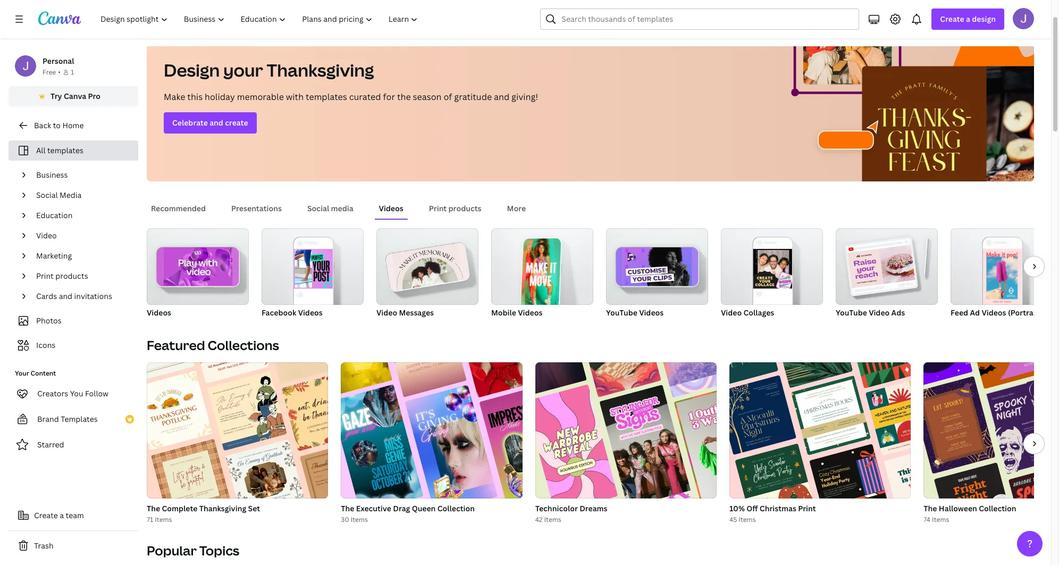 Task type: describe. For each thing, give the bounding box(es) containing it.
queen
[[412, 503, 436, 513]]

45
[[730, 515, 738, 524]]

for
[[383, 91, 395, 103]]

the complete thanksgiving set link
[[147, 503, 328, 515]]

your
[[15, 369, 29, 378]]

items inside the complete thanksgiving set 71 items
[[155, 515, 172, 524]]

create for create a design
[[941, 14, 965, 24]]

0 vertical spatial templates
[[306, 91, 347, 103]]

feed ad videos (portrait)
[[951, 308, 1042, 318]]

create a design button
[[932, 9, 1005, 30]]

ad
[[971, 308, 981, 318]]

technicolor dreams link
[[536, 503, 717, 515]]

thanksgiving for your
[[267, 59, 374, 81]]

30
[[341, 515, 349, 524]]

print for print products button
[[429, 203, 447, 213]]

photos
[[36, 316, 62, 326]]

create a team
[[34, 510, 84, 520]]

make this holiday memorable with templates curated for the season of gratitude and giving!
[[164, 91, 539, 103]]

(portrait)
[[1009, 308, 1042, 318]]

drag
[[393, 503, 410, 513]]

home
[[62, 120, 84, 130]]

cards
[[36, 291, 57, 301]]

facebook
[[262, 308, 297, 318]]

the complete thanksgiving set 71 items
[[147, 503, 260, 524]]

design
[[973, 14, 997, 24]]

christmas
[[760, 503, 797, 513]]

mobile videos
[[492, 308, 543, 318]]

71
[[147, 515, 153, 524]]

all templates
[[36, 145, 84, 155]]

free •
[[43, 68, 61, 77]]

holiday
[[205, 91, 235, 103]]

videos link
[[147, 228, 249, 320]]

icons
[[36, 340, 55, 350]]

items inside the halloween collection 74 items
[[933, 515, 950, 524]]

mobile
[[492, 308, 517, 318]]

print products for print products button
[[429, 203, 482, 213]]

create a design
[[941, 14, 997, 24]]

try canva pro
[[51, 91, 101, 101]]

video for video messages
[[377, 308, 398, 318]]

videos inside button
[[379, 203, 404, 213]]

featured collections
[[147, 336, 279, 354]]

74
[[924, 515, 931, 524]]

off
[[747, 503, 758, 513]]

collections
[[208, 336, 279, 354]]

make
[[164, 91, 185, 103]]

video for video collages
[[722, 308, 742, 318]]

icons link
[[15, 335, 132, 355]]

feed
[[951, 308, 969, 318]]

social for social media
[[36, 190, 58, 200]]

back to home link
[[9, 115, 138, 136]]

presentations
[[231, 203, 282, 213]]

jacob simon image
[[1014, 8, 1035, 29]]

topics
[[199, 542, 240, 559]]

templates
[[61, 414, 98, 424]]

starred link
[[9, 434, 138, 455]]

design your thanksgiving image
[[780, 11, 1035, 181]]

youtube videos
[[607, 308, 664, 318]]

technicolor
[[536, 503, 578, 513]]

video collage image inside video collages "link"
[[754, 249, 793, 289]]

youtube videos link
[[607, 228, 709, 320]]

design
[[164, 59, 220, 81]]

business link
[[32, 165, 132, 185]]

more button
[[503, 198, 531, 219]]

video link
[[32, 226, 132, 246]]

and for celebrate and create
[[210, 118, 223, 128]]

gratitude
[[455, 91, 492, 103]]

celebrate
[[172, 118, 208, 128]]

media
[[60, 190, 82, 200]]

recommended button
[[147, 198, 210, 219]]

the halloween collection 74 items
[[924, 503, 1017, 524]]

the for the executive drag queen collection
[[341, 503, 355, 513]]

collection inside the executive drag queen collection 30 items
[[438, 503, 475, 513]]

social for social media
[[308, 203, 329, 213]]

•
[[58, 68, 61, 77]]

facebook videos link
[[262, 228, 364, 320]]

of
[[444, 91, 452, 103]]

Search search field
[[562, 9, 853, 29]]

all
[[36, 145, 46, 155]]

the
[[397, 91, 411, 103]]

youtube for youtube videos
[[607, 308, 638, 318]]

collages
[[744, 308, 775, 318]]

items inside the executive drag queen collection 30 items
[[351, 515, 368, 524]]

print products for print products link
[[36, 271, 88, 281]]

the for the halloween collection
[[924, 503, 938, 513]]

the for the complete thanksgiving set
[[147, 503, 160, 513]]

more
[[507, 203, 526, 213]]

free
[[43, 68, 56, 77]]

video for video
[[36, 230, 57, 241]]

messages
[[399, 308, 434, 318]]

print products link
[[32, 266, 132, 286]]

create
[[225, 118, 248, 128]]

collection inside the halloween collection 74 items
[[980, 503, 1017, 513]]

cards and invitations link
[[32, 286, 132, 306]]

halloween
[[940, 503, 978, 513]]

brand
[[37, 414, 59, 424]]

personal
[[43, 56, 74, 66]]

mobile video image right mobile
[[521, 238, 562, 311]]



Task type: vqa. For each thing, say whether or not it's contained in the screenshot.
Christmas
yes



Task type: locate. For each thing, give the bounding box(es) containing it.
executive
[[356, 503, 392, 513]]

items right the 71
[[155, 515, 172, 524]]

you
[[70, 388, 83, 399]]

mobile videos link
[[492, 228, 594, 320]]

set
[[248, 503, 260, 513]]

collection right the halloween
[[980, 503, 1017, 513]]

facebook video image inside facebook videos link
[[294, 249, 333, 289]]

the up the 71
[[147, 503, 160, 513]]

42
[[536, 515, 543, 524]]

products for print products link
[[55, 271, 88, 281]]

0 horizontal spatial products
[[55, 271, 88, 281]]

items down off
[[739, 515, 756, 524]]

2 collection from the left
[[980, 503, 1017, 513]]

print inside 10% off christmas print 45 items
[[799, 503, 817, 513]]

video inside video messages link
[[377, 308, 398, 318]]

a inside create a team 'button'
[[60, 510, 64, 520]]

0 vertical spatial products
[[449, 203, 482, 213]]

1 horizontal spatial the
[[341, 503, 355, 513]]

the executive drag queen collection link
[[341, 503, 523, 515]]

0 horizontal spatial create
[[34, 510, 58, 520]]

creators
[[37, 388, 68, 399]]

0 vertical spatial print
[[429, 203, 447, 213]]

items
[[155, 515, 172, 524], [351, 515, 368, 524], [545, 515, 562, 524], [739, 515, 756, 524], [933, 515, 950, 524]]

the up '30'
[[341, 503, 355, 513]]

1 horizontal spatial a
[[967, 14, 971, 24]]

0 horizontal spatial youtube
[[607, 308, 638, 318]]

1 horizontal spatial templates
[[306, 91, 347, 103]]

templates right 'with'
[[306, 91, 347, 103]]

youtube inside youtube videos link
[[607, 308, 638, 318]]

1 horizontal spatial products
[[449, 203, 482, 213]]

dreams
[[580, 503, 608, 513]]

print up cards
[[36, 271, 54, 281]]

1 vertical spatial print
[[36, 271, 54, 281]]

starred
[[37, 440, 64, 450]]

create left the team
[[34, 510, 58, 520]]

the executive drag queen collection 30 items
[[341, 503, 475, 524]]

curated
[[349, 91, 381, 103]]

2 items from the left
[[351, 515, 368, 524]]

0 horizontal spatial templates
[[47, 145, 84, 155]]

10% off christmas print 45 items
[[730, 503, 817, 524]]

thanksgiving for complete
[[199, 503, 246, 513]]

video collages
[[722, 308, 775, 318]]

a left the design
[[967, 14, 971, 24]]

top level navigation element
[[94, 9, 428, 30]]

print right christmas
[[799, 503, 817, 513]]

2 youtube from the left
[[836, 308, 868, 318]]

1 horizontal spatial thanksgiving
[[267, 59, 374, 81]]

0 vertical spatial social
[[36, 190, 58, 200]]

youtube video ad image up the 'youtube video ads'
[[848, 245, 916, 288]]

1 collection from the left
[[438, 503, 475, 513]]

create
[[941, 14, 965, 24], [34, 510, 58, 520]]

a for team
[[60, 510, 64, 520]]

feed ad videos (portrait) link
[[951, 228, 1054, 320]]

youtube video ad image
[[836, 228, 939, 305], [848, 245, 916, 288]]

items inside 10% off christmas print 45 items
[[739, 515, 756, 524]]

the
[[147, 503, 160, 513], [341, 503, 355, 513], [924, 503, 938, 513]]

thanksgiving left set
[[199, 503, 246, 513]]

templates
[[306, 91, 347, 103], [47, 145, 84, 155]]

video up marketing at the left top
[[36, 230, 57, 241]]

youtube
[[607, 308, 638, 318], [836, 308, 868, 318]]

facebook videos
[[262, 308, 323, 318]]

10%
[[730, 503, 745, 513]]

a for design
[[967, 14, 971, 24]]

print products button
[[425, 198, 486, 219]]

the inside the executive drag queen collection 30 items
[[341, 503, 355, 513]]

social media button
[[303, 198, 358, 219]]

video messages link
[[377, 228, 479, 320]]

canva
[[64, 91, 86, 101]]

2 horizontal spatial the
[[924, 503, 938, 513]]

youtube video image
[[607, 228, 709, 305], [623, 247, 692, 286]]

print for print products link
[[36, 271, 54, 281]]

0 horizontal spatial collection
[[438, 503, 475, 513]]

youtube video ads link
[[836, 228, 939, 320]]

create left the design
[[941, 14, 965, 24]]

with
[[286, 91, 304, 103]]

create for create a team
[[34, 510, 58, 520]]

a left the team
[[60, 510, 64, 520]]

templates right all
[[47, 145, 84, 155]]

business
[[36, 170, 68, 180]]

0 vertical spatial print products
[[429, 203, 482, 213]]

3 items from the left
[[545, 515, 562, 524]]

0 vertical spatial a
[[967, 14, 971, 24]]

print right the videos button
[[429, 203, 447, 213]]

youtube video ads
[[836, 308, 906, 318]]

marketing link
[[32, 246, 132, 266]]

photos link
[[15, 311, 132, 331]]

0 vertical spatial and
[[494, 91, 510, 103]]

technicolor dreams 42 items
[[536, 503, 608, 524]]

education link
[[32, 205, 132, 226]]

1 horizontal spatial collection
[[980, 503, 1017, 513]]

collection right queen on the bottom left of the page
[[438, 503, 475, 513]]

video message image
[[377, 228, 479, 305], [392, 243, 464, 291]]

1 horizontal spatial print
[[429, 203, 447, 213]]

the up 74
[[924, 503, 938, 513]]

2 the from the left
[[341, 503, 355, 513]]

follow
[[85, 388, 109, 399]]

products inside button
[[449, 203, 482, 213]]

feed ad video (portrait) image inside "feed ad videos (portrait)" link
[[983, 249, 1023, 305]]

try
[[51, 91, 62, 101]]

and left giving!
[[494, 91, 510, 103]]

None search field
[[541, 9, 860, 30]]

1 vertical spatial templates
[[47, 145, 84, 155]]

1 horizontal spatial create
[[941, 14, 965, 24]]

2 vertical spatial and
[[59, 291, 72, 301]]

1 items from the left
[[155, 515, 172, 524]]

video messages
[[377, 308, 434, 318]]

video collage image
[[722, 228, 824, 305], [754, 249, 793, 289]]

0 horizontal spatial print
[[36, 271, 54, 281]]

5 items from the left
[[933, 515, 950, 524]]

1 youtube from the left
[[607, 308, 638, 318]]

social
[[36, 190, 58, 200], [308, 203, 329, 213]]

team
[[66, 510, 84, 520]]

1 vertical spatial a
[[60, 510, 64, 520]]

items down technicolor
[[545, 515, 562, 524]]

feed ad video (portrait) image
[[951, 228, 1054, 305], [983, 249, 1023, 305]]

0 horizontal spatial and
[[59, 291, 72, 301]]

thanksgiving
[[267, 59, 374, 81], [199, 503, 246, 513]]

0 horizontal spatial social
[[36, 190, 58, 200]]

2 horizontal spatial and
[[494, 91, 510, 103]]

1 vertical spatial create
[[34, 510, 58, 520]]

the inside the complete thanksgiving set 71 items
[[147, 503, 160, 513]]

create inside dropdown button
[[941, 14, 965, 24]]

1 vertical spatial and
[[210, 118, 223, 128]]

1 vertical spatial print products
[[36, 271, 88, 281]]

media
[[331, 203, 354, 213]]

0 vertical spatial create
[[941, 14, 965, 24]]

and right cards
[[59, 291, 72, 301]]

items inside technicolor dreams 42 items
[[545, 515, 562, 524]]

featured
[[147, 336, 205, 354]]

social down business
[[36, 190, 58, 200]]

video image
[[147, 228, 249, 305], [163, 247, 233, 286]]

a
[[967, 14, 971, 24], [60, 510, 64, 520]]

thanksgiving up 'with'
[[267, 59, 374, 81]]

complete
[[162, 503, 198, 513]]

video left collages at the bottom of page
[[722, 308, 742, 318]]

3 the from the left
[[924, 503, 938, 513]]

videos
[[379, 203, 404, 213], [147, 308, 171, 318], [298, 308, 323, 318], [518, 308, 543, 318], [640, 308, 664, 318], [982, 308, 1007, 318]]

0 horizontal spatial the
[[147, 503, 160, 513]]

and inside cards and invitations link
[[59, 291, 72, 301]]

your
[[223, 59, 263, 81]]

and left the create
[[210, 118, 223, 128]]

collection
[[438, 503, 475, 513], [980, 503, 1017, 513]]

and inside the celebrate and create link
[[210, 118, 223, 128]]

try canva pro button
[[9, 86, 138, 106]]

video left ads
[[869, 308, 890, 318]]

giving!
[[512, 91, 539, 103]]

social media
[[36, 190, 82, 200]]

recommended
[[151, 203, 206, 213]]

0 horizontal spatial print products
[[36, 271, 88, 281]]

2 horizontal spatial print
[[799, 503, 817, 513]]

facebook video image
[[262, 228, 364, 305], [294, 249, 333, 289]]

social media
[[308, 203, 354, 213]]

thanksgiving inside the complete thanksgiving set 71 items
[[199, 503, 246, 513]]

youtube inside youtube video ads link
[[836, 308, 868, 318]]

1 horizontal spatial youtube
[[836, 308, 868, 318]]

social left media on the top of the page
[[308, 203, 329, 213]]

1 the from the left
[[147, 503, 160, 513]]

mobile video image up mobile videos
[[492, 228, 594, 305]]

1 vertical spatial social
[[308, 203, 329, 213]]

youtube for youtube video ads
[[836, 308, 868, 318]]

social inside button
[[308, 203, 329, 213]]

a inside create a design dropdown button
[[967, 14, 971, 24]]

video left the messages
[[377, 308, 398, 318]]

products up cards and invitations
[[55, 271, 88, 281]]

0 vertical spatial thanksgiving
[[267, 59, 374, 81]]

1 horizontal spatial social
[[308, 203, 329, 213]]

and for cards and invitations
[[59, 291, 72, 301]]

4 items from the left
[[739, 515, 756, 524]]

mobile video image
[[492, 228, 594, 305], [521, 238, 562, 311]]

1 horizontal spatial print products
[[429, 203, 482, 213]]

1 horizontal spatial and
[[210, 118, 223, 128]]

videos button
[[375, 198, 408, 219]]

content
[[31, 369, 56, 378]]

season
[[413, 91, 442, 103]]

items right 74
[[933, 515, 950, 524]]

items right '30'
[[351, 515, 368, 524]]

the inside the halloween collection 74 items
[[924, 503, 938, 513]]

1 vertical spatial products
[[55, 271, 88, 281]]

brand templates link
[[9, 409, 138, 430]]

2 vertical spatial print
[[799, 503, 817, 513]]

trash link
[[9, 535, 138, 557]]

create inside 'button'
[[34, 510, 58, 520]]

1
[[71, 68, 74, 77]]

to
[[53, 120, 61, 130]]

0 horizontal spatial a
[[60, 510, 64, 520]]

back
[[34, 120, 51, 130]]

the halloween collection link
[[924, 503, 1060, 515]]

products left more
[[449, 203, 482, 213]]

youtube video ad image up ads
[[836, 228, 939, 305]]

print inside button
[[429, 203, 447, 213]]

your content
[[15, 369, 56, 378]]

celebrate and create link
[[164, 112, 257, 134]]

print products inside button
[[429, 203, 482, 213]]

video inside video collages "link"
[[722, 308, 742, 318]]

video inside youtube video ads link
[[869, 308, 890, 318]]

pro
[[88, 91, 101, 101]]

products for print products button
[[449, 203, 482, 213]]

popular topics
[[147, 542, 240, 559]]

social media link
[[32, 185, 132, 205]]

1 vertical spatial thanksgiving
[[199, 503, 246, 513]]

0 horizontal spatial thanksgiving
[[199, 503, 246, 513]]

video inside video link
[[36, 230, 57, 241]]



